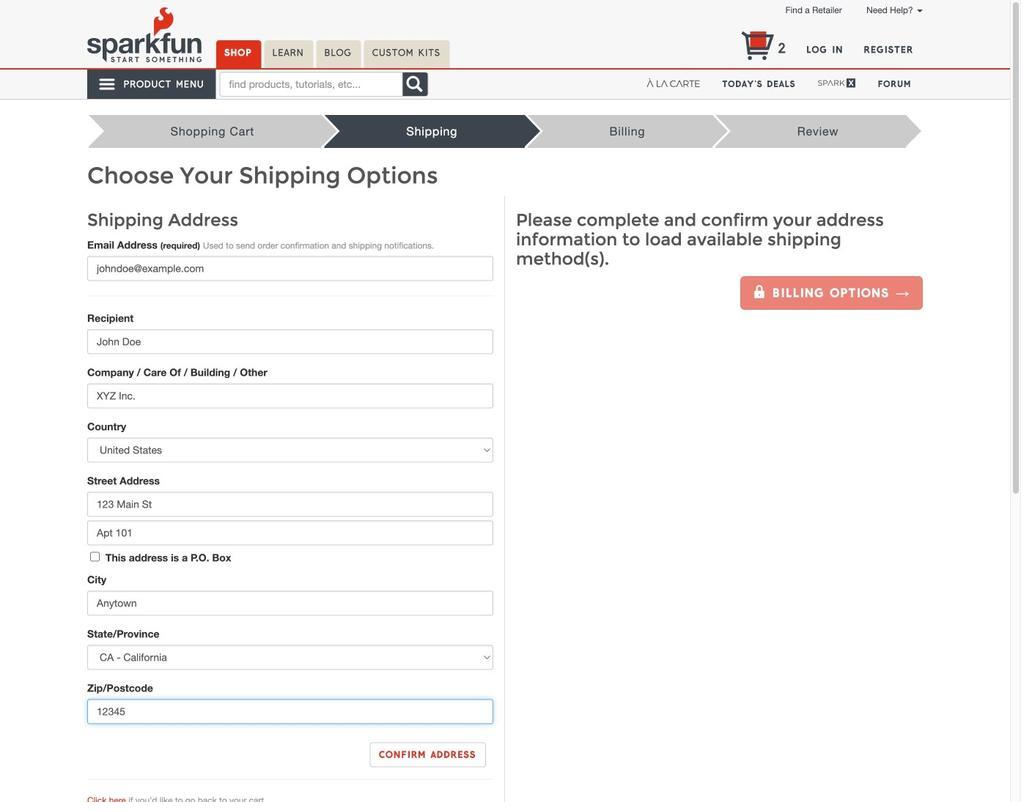 Task type: vqa. For each thing, say whether or not it's contained in the screenshot.
only 4 left! image
no



Task type: describe. For each thing, give the bounding box(es) containing it.
jane@example.com email field
[[87, 256, 493, 281]]

Jane Doe text field
[[87, 330, 493, 354]]

Apartment, Suite, Unit, etc. text field
[[87, 521, 493, 546]]



Task type: locate. For each thing, give the bounding box(es) containing it.
Street Address, PO Box, etc. text field
[[87, 492, 493, 517]]

find products, tutorials, etc... text field
[[219, 72, 403, 97]]

checkout progress element
[[87, 115, 908, 148]]

None text field
[[87, 384, 493, 409]]

None text field
[[87, 591, 493, 616], [87, 700, 493, 725], [87, 591, 493, 616], [87, 700, 493, 725]]

lock image
[[753, 285, 767, 299]]

None checkbox
[[90, 552, 100, 562]]

hamburger image
[[98, 76, 117, 93]]



